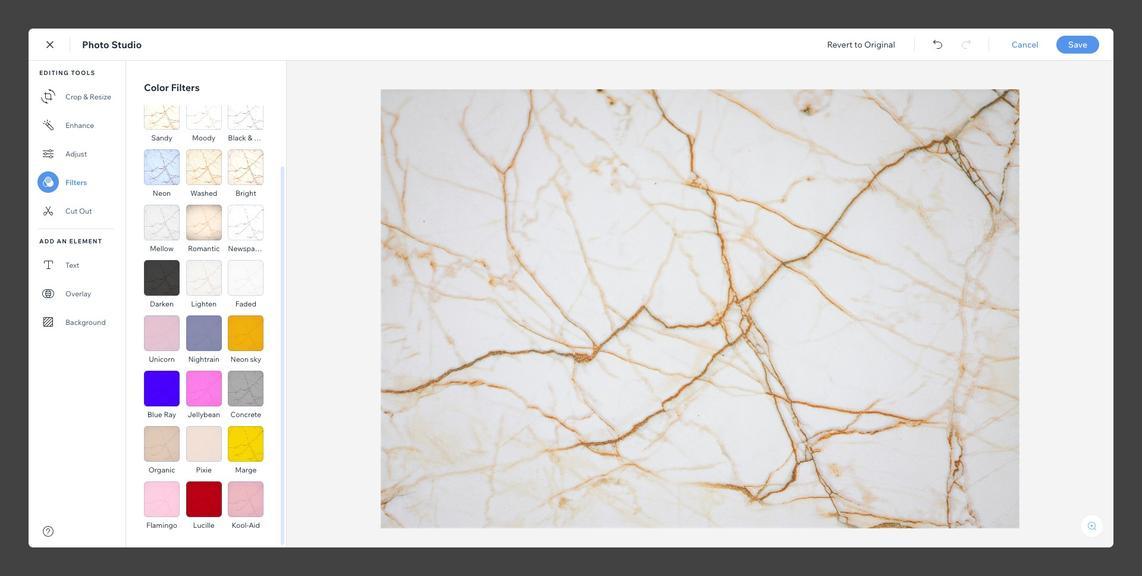 Task type: vqa. For each thing, say whether or not it's contained in the screenshot.
FREE corresponding to Social Media Feed
no



Task type: locate. For each thing, give the bounding box(es) containing it.
save
[[927, 39, 946, 50]]

categories
[[8, 252, 45, 261]]

menu
[[0, 68, 53, 418]]

menu containing add
[[0, 68, 53, 418]]

tags button
[[16, 275, 37, 311]]

notes button
[[1072, 70, 1120, 86]]

settings button
[[13, 125, 40, 161]]

categories button
[[8, 225, 45, 261]]

monetize button
[[11, 325, 42, 361]]

preview button
[[991, 40, 1021, 51]]

seo button
[[16, 175, 37, 211]]

add
[[20, 102, 33, 111]]

preview
[[991, 40, 1021, 51]]

settings
[[13, 152, 40, 161]]



Task type: describe. For each thing, give the bounding box(es) containing it.
monetize
[[11, 352, 42, 361]]

back
[[29, 39, 48, 50]]

translate button
[[11, 375, 42, 411]]

Add a Catchy Title text field
[[373, 110, 800, 132]]

add button
[[16, 75, 37, 111]]

notes
[[1093, 72, 1116, 83]]

translate
[[11, 402, 42, 411]]

seo
[[19, 202, 34, 211]]

save button
[[912, 39, 960, 50]]

back button
[[14, 39, 48, 50]]

publish
[[1056, 39, 1085, 50]]

marble te image
[[373, 195, 814, 497]]

publish button
[[1039, 35, 1102, 54]]

tags
[[19, 302, 34, 311]]



